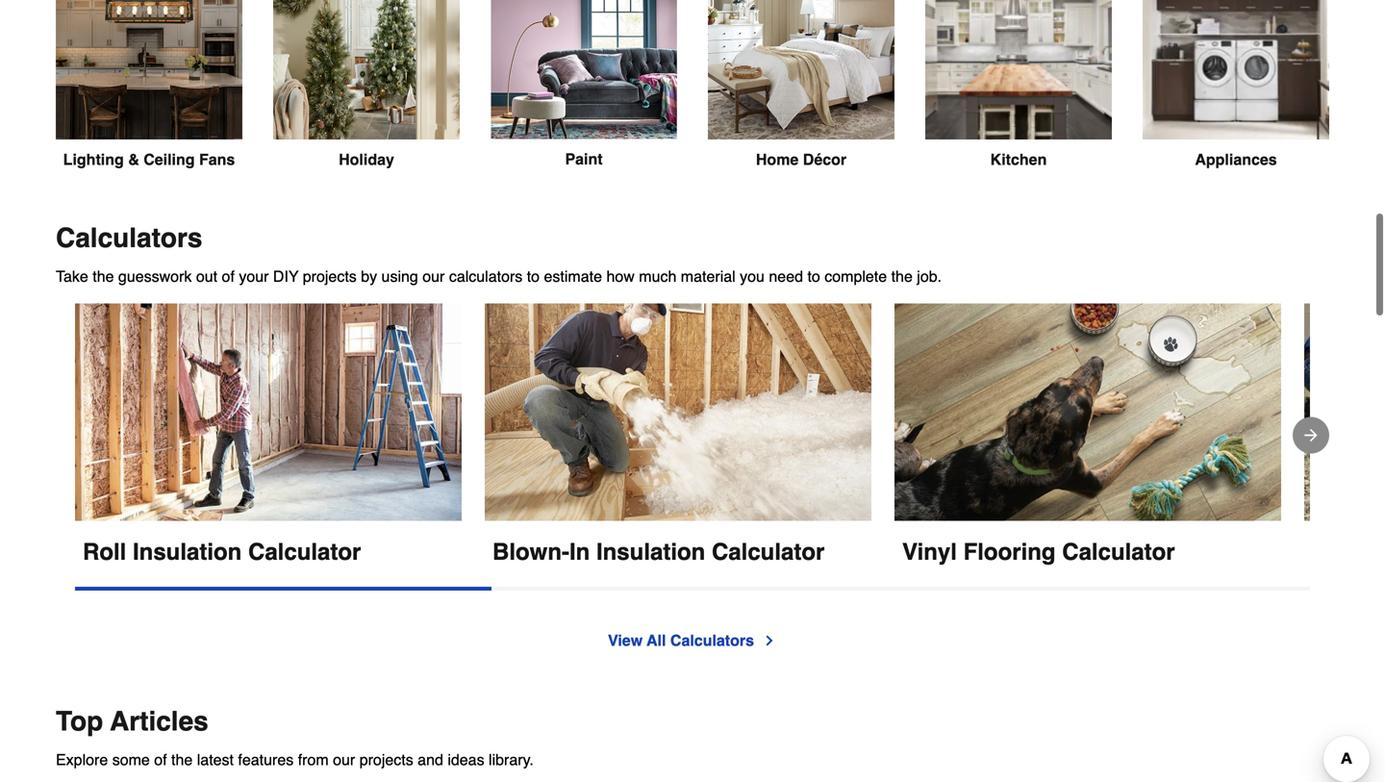 Task type: locate. For each thing, give the bounding box(es) containing it.
insulation
[[133, 538, 242, 565], [596, 538, 705, 565]]

our
[[423, 268, 445, 285], [333, 751, 355, 768]]

calculators
[[56, 223, 202, 254], [670, 631, 754, 649]]

using
[[381, 268, 418, 285]]

library.
[[489, 751, 534, 768]]

calculators right all
[[670, 631, 754, 649]]

appliances link
[[1143, 0, 1329, 169]]

kitchen link
[[925, 0, 1112, 169]]

1 horizontal spatial the
[[171, 751, 193, 768]]

roll insulation calculator
[[83, 538, 361, 565]]

the
[[93, 268, 114, 285], [891, 268, 913, 285], [171, 751, 193, 768]]

2 horizontal spatial calculator
[[1062, 538, 1175, 565]]

projects left and on the bottom of page
[[359, 751, 413, 768]]

home décor link
[[708, 0, 895, 169]]

of right out
[[222, 268, 235, 285]]

&
[[128, 151, 139, 169]]

1 horizontal spatial our
[[423, 268, 445, 285]]

scrollbar
[[75, 587, 492, 590]]

1 calculator from the left
[[248, 538, 361, 565]]

much
[[639, 268, 677, 285]]

1 vertical spatial projects
[[359, 751, 413, 768]]

insulation right in
[[596, 538, 705, 565]]

0 vertical spatial calculators
[[56, 223, 202, 254]]

lighting & ceiling fans
[[63, 151, 235, 169]]

lighting & ceiling fans link
[[56, 0, 242, 169]]

0 vertical spatial of
[[222, 268, 235, 285]]

material
[[681, 268, 736, 285]]

calculators
[[449, 268, 523, 285]]

the left the job.
[[891, 268, 913, 285]]

of right some
[[154, 751, 167, 768]]

2 to from the left
[[807, 268, 820, 285]]

explore some of the latest features from our projects and ideas library.
[[56, 751, 534, 768]]

holiday link
[[273, 0, 460, 169]]

1 horizontal spatial calculator
[[712, 538, 825, 565]]

1 horizontal spatial to
[[807, 268, 820, 285]]

1 vertical spatial our
[[333, 751, 355, 768]]

ceiling
[[144, 151, 195, 169]]

3 calculator from the left
[[1062, 538, 1175, 565]]

0 horizontal spatial calculator
[[248, 538, 361, 565]]

2 horizontal spatial the
[[891, 268, 913, 285]]

top
[[56, 706, 103, 737]]

job.
[[917, 268, 942, 285]]

a man wearing work gloves finishing the edge of a concrete slab. image
[[1304, 304, 1385, 522]]

0 horizontal spatial insulation
[[133, 538, 242, 565]]

from
[[298, 751, 329, 768]]

to right need
[[807, 268, 820, 285]]

1 horizontal spatial calculators
[[670, 631, 754, 649]]

calculator
[[248, 538, 361, 565], [712, 538, 825, 565], [1062, 538, 1175, 565]]

our right from
[[333, 751, 355, 768]]

our right using
[[423, 268, 445, 285]]

features
[[238, 751, 294, 768]]

a living room with a violet accent wall, a window with blue casing and a gray sofa. image
[[491, 0, 677, 139]]

articles
[[110, 706, 208, 737]]

insulation right roll
[[133, 538, 242, 565]]

2 calculator from the left
[[712, 538, 825, 565]]

0 horizontal spatial of
[[154, 751, 167, 768]]

projects
[[303, 268, 357, 285], [359, 751, 413, 768]]

0 horizontal spatial projects
[[303, 268, 357, 285]]

projects left "by"
[[303, 268, 357, 285]]

to
[[527, 268, 540, 285], [807, 268, 820, 285]]

the right take on the top
[[93, 268, 114, 285]]

0 horizontal spatial calculators
[[56, 223, 202, 254]]

roll insulation calculator link
[[75, 304, 462, 567]]

some
[[112, 751, 150, 768]]

calculators up guesswork
[[56, 223, 202, 254]]

complete
[[825, 268, 887, 285]]

the left the latest
[[171, 751, 193, 768]]

arrow right image
[[1301, 426, 1321, 445]]

lighting
[[63, 151, 124, 169]]

1 horizontal spatial projects
[[359, 751, 413, 768]]

your
[[239, 268, 269, 285]]

1 vertical spatial of
[[154, 751, 167, 768]]

home décor
[[756, 151, 847, 169]]

calculator inside roll insulation calculator link
[[248, 538, 361, 565]]

vinyl flooring calculator
[[902, 538, 1175, 565]]

of
[[222, 268, 235, 285], [154, 751, 167, 768]]

to left estimate
[[527, 268, 540, 285]]

chevron right image
[[762, 633, 777, 648]]

white side-by-side washer and dryer set between brown cabinets in a laundry room with a window. image
[[1143, 0, 1329, 140]]

calculator inside vinyl flooring calculator 'link'
[[1062, 538, 1175, 565]]

explore
[[56, 751, 108, 768]]

1 horizontal spatial insulation
[[596, 538, 705, 565]]

0 horizontal spatial to
[[527, 268, 540, 285]]



Task type: describe. For each thing, give the bounding box(es) containing it.
appliances
[[1195, 151, 1277, 169]]

calculator for roll insulation calculator
[[248, 538, 361, 565]]

paint
[[565, 150, 603, 168]]

a dog on a wood-look vinyl plank floor next to a food dish, a bowl with spilled water and a toy. image
[[895, 304, 1281, 522]]

0 vertical spatial our
[[423, 268, 445, 285]]

vinyl flooring calculator link
[[895, 304, 1281, 567]]

blown-in insulation calculator
[[492, 538, 825, 565]]

how
[[606, 268, 635, 285]]

home
[[756, 151, 799, 169]]

out
[[196, 268, 217, 285]]

1 insulation from the left
[[133, 538, 242, 565]]

vinyl
[[902, 538, 957, 565]]

take the guesswork out of your diy projects by using our calculators to estimate how much material you need to complete the job.
[[56, 268, 942, 285]]

1 to from the left
[[527, 268, 540, 285]]

a man installing faced insulation between the wall studs of a building. image
[[75, 304, 462, 522]]

0 vertical spatial projects
[[303, 268, 357, 285]]

holiday
[[339, 151, 394, 169]]

flooring
[[963, 538, 1056, 565]]

a white kitchen, stainless steel appliances, butcher block center island and dark wood flooring. image
[[925, 0, 1112, 140]]

and
[[418, 751, 443, 768]]

calculator inside the blown-in insulation calculator link
[[712, 538, 825, 565]]

diy
[[273, 268, 299, 285]]

by
[[361, 268, 377, 285]]

1 horizontal spatial of
[[222, 268, 235, 285]]

latest
[[197, 751, 234, 768]]

2 insulation from the left
[[596, 538, 705, 565]]

calculator for vinyl flooring calculator
[[1062, 538, 1175, 565]]

top articles
[[56, 706, 208, 737]]

view all calculators link
[[608, 629, 777, 652]]

0 horizontal spatial our
[[333, 751, 355, 768]]

estimate
[[544, 268, 602, 285]]

ideas
[[448, 751, 484, 768]]

a farmhouse-style hanging light with five lighted bulbs over a kitchen island. image
[[56, 0, 242, 140]]

0 horizontal spatial the
[[93, 268, 114, 285]]

a bedroom with brown wood paneling, a white dresser and a bed with beige and brown blankets. image
[[708, 0, 895, 140]]

view
[[608, 631, 643, 649]]

blown-in insulation calculator link
[[485, 304, 871, 567]]

a man using a machine to add blown-in insulation between the joists in an attic. image
[[485, 304, 871, 522]]

1 vertical spatial calculators
[[670, 631, 754, 649]]

you
[[740, 268, 765, 285]]

fans
[[199, 151, 235, 169]]

take
[[56, 268, 88, 285]]

in
[[569, 538, 590, 565]]

blown-
[[492, 538, 569, 565]]

roll
[[83, 538, 126, 565]]

décor
[[803, 151, 847, 169]]

need
[[769, 268, 803, 285]]

guesswork
[[118, 268, 192, 285]]

paint link
[[491, 0, 677, 168]]

view all calculators
[[608, 631, 754, 649]]

a living room and sunroom decorated with lighted christmas trees, a wreath and garland. image
[[273, 0, 460, 140]]

all
[[647, 631, 666, 649]]

kitchen
[[990, 151, 1047, 169]]



Task type: vqa. For each thing, say whether or not it's contained in the screenshot.
'Top Articles'
yes



